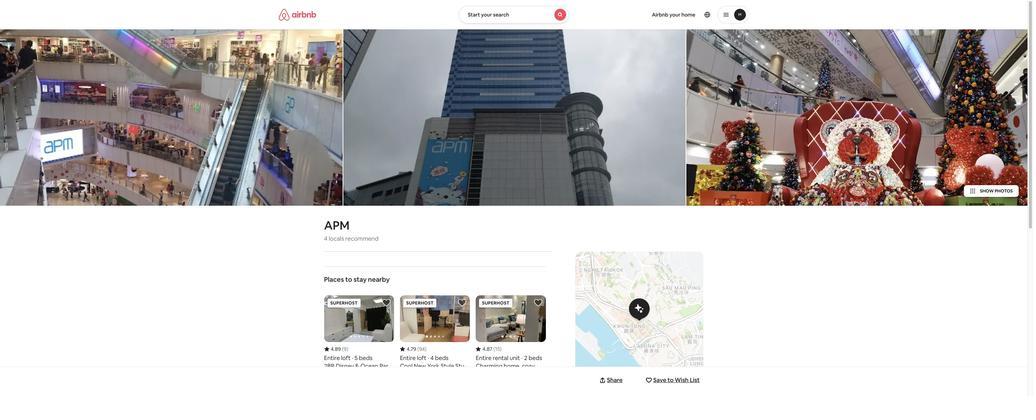 Task type: describe. For each thing, give the bounding box(es) containing it.
terms of use
[[671, 374, 692, 378]]

2 beds
[[524, 354, 542, 362]]

rental
[[493, 354, 508, 362]]

search
[[493, 11, 509, 18]]

add listing to a list image for 4 beds
[[458, 299, 467, 307]]

entire for 5 beds
[[324, 354, 340, 362]]

( for 2 beds
[[493, 346, 495, 353]]

start your search
[[468, 11, 509, 18]]

of
[[682, 374, 685, 378]]

) for 4 beds
[[425, 346, 426, 353]]

places
[[324, 275, 344, 284]]

profile element
[[578, 0, 749, 29]]

show
[[980, 188, 994, 194]]

5
[[354, 354, 358, 362]]

save
[[653, 376, 666, 384]]

unit
[[510, 354, 520, 362]]

1 group from the left
[[324, 296, 394, 372]]

1 horizontal spatial 4
[[430, 354, 434, 362]]

15
[[495, 346, 500, 353]]

beds for 2 beds
[[529, 354, 542, 362]]

home
[[681, 11, 695, 18]]

stay
[[354, 275, 367, 284]]

google
[[617, 374, 628, 378]]

rating 4.89 out of 5; 9 reviews image
[[324, 346, 348, 353]]

wish
[[675, 376, 689, 384]]

beds for 5 beds
[[359, 354, 372, 362]]

rating 4.79 out of 5; 94 reviews image
[[400, 346, 426, 353]]

4.89 ( 9 )
[[331, 346, 348, 353]]

your for start
[[481, 11, 492, 18]]

start
[[468, 11, 480, 18]]

locals
[[329, 235, 344, 243]]

entire rental unit
[[476, 354, 520, 362]]

rating 4.87 out of 5; 15 reviews image
[[476, 346, 502, 353]]

4 inside apm 4 locals recommend
[[324, 235, 327, 243]]

share button
[[598, 373, 626, 388]]

airbnb your home link
[[647, 7, 700, 22]]

save to wish list button
[[645, 373, 703, 388]]

share
[[607, 376, 622, 384]]

5 beds
[[354, 354, 372, 362]]

map
[[588, 374, 595, 378]]

nearby
[[368, 275, 390, 284]]

places to stay nearby
[[324, 275, 390, 284]]

( for 5 beds
[[342, 346, 344, 353]]

entire for 4 beds
[[400, 354, 416, 362]]

terms
[[671, 374, 681, 378]]

9
[[344, 346, 347, 353]]

google image
[[577, 369, 601, 379]]

entire loft for 5 beds
[[324, 354, 351, 362]]

apm
[[324, 218, 350, 233]]

save to wish list
[[653, 376, 700, 384]]

entire for 2 beds
[[476, 354, 492, 362]]

©2023
[[605, 374, 616, 378]]

show photos button
[[964, 185, 1019, 197]]

4.79
[[407, 346, 416, 353]]



Task type: locate. For each thing, give the bounding box(es) containing it.
loft down 9
[[341, 354, 351, 362]]

4
[[324, 235, 327, 243], [430, 354, 434, 362]]

1 horizontal spatial loft
[[417, 354, 426, 362]]

0 horizontal spatial add listing to a list image
[[382, 299, 391, 307]]

) for 2 beds
[[500, 346, 502, 353]]

your
[[481, 11, 492, 18], [669, 11, 680, 18]]

( right the 4.89
[[342, 346, 344, 353]]

0 horizontal spatial (
[[342, 346, 344, 353]]

0 horizontal spatial 4
[[324, 235, 327, 243]]

beds for 4 beds
[[435, 354, 449, 362]]

airbnb
[[652, 11, 668, 18]]

show photos
[[980, 188, 1013, 194]]

0 vertical spatial 4
[[324, 235, 327, 243]]

1 your from the left
[[481, 11, 492, 18]]

94
[[419, 346, 425, 353]]

) right 4.79
[[425, 346, 426, 353]]

your inside profile element
[[669, 11, 680, 18]]

1 ( from the left
[[342, 346, 344, 353]]

3 ( from the left
[[493, 346, 495, 353]]

2 horizontal spatial add listing to a list image
[[534, 299, 542, 307]]

Start your search search field
[[459, 6, 569, 24]]

airbnb your home
[[652, 11, 695, 18]]

image 1 out of 30 total images of this place image
[[349, 336, 369, 342], [349, 336, 369, 342]]

0 horizontal spatial group
[[324, 296, 394, 372]]

list
[[690, 376, 700, 384]]

( for 4 beds
[[417, 346, 419, 353]]

your for airbnb
[[669, 11, 680, 18]]

entire loft
[[324, 354, 351, 362], [400, 354, 426, 362]]

1 beds from the left
[[359, 354, 372, 362]]

1 horizontal spatial (
[[417, 346, 419, 353]]

loft down 94 at left
[[417, 354, 426, 362]]

) up the rental in the left bottom of the page
[[500, 346, 502, 353]]

to for places
[[345, 275, 352, 284]]

1 entire from the left
[[324, 354, 340, 362]]

0 horizontal spatial beds
[[359, 354, 372, 362]]

) right the 4.89
[[347, 346, 348, 353]]

image 1 out of 11 total images of this place image
[[425, 336, 445, 342], [425, 336, 445, 342]]

0 horizontal spatial entire loft
[[324, 354, 351, 362]]

to inside save to wish list button
[[668, 376, 674, 384]]

map data ©2023 google
[[588, 374, 628, 378]]

1 horizontal spatial add listing to a list image
[[458, 299, 467, 307]]

3 ) from the left
[[500, 346, 502, 353]]

your inside button
[[481, 11, 492, 18]]

to right the save at the right of the page
[[668, 376, 674, 384]]

image 1 out of 13 total images of this place image
[[501, 336, 521, 342], [501, 336, 521, 342]]

1 add listing to a list image from the left
[[382, 299, 391, 307]]

0 horizontal spatial to
[[345, 275, 352, 284]]

1 horizontal spatial your
[[669, 11, 680, 18]]

image 1 image
[[324, 296, 394, 342], [324, 296, 394, 342], [400, 296, 470, 342], [400, 296, 470, 342], [476, 296, 546, 342], [476, 296, 546, 342]]

2 beds from the left
[[435, 354, 449, 362]]

loft for 5 beds
[[341, 354, 351, 362]]

2 horizontal spatial )
[[500, 346, 502, 353]]

2 add listing to a list image from the left
[[458, 299, 467, 307]]

entire loft for 4 beds
[[400, 354, 426, 362]]

4.89
[[331, 346, 341, 353]]

data
[[596, 374, 604, 378]]

to for save
[[668, 376, 674, 384]]

2 entire from the left
[[400, 354, 416, 362]]

)
[[347, 346, 348, 353], [425, 346, 426, 353], [500, 346, 502, 353]]

3 group from the left
[[476, 296, 546, 372]]

add listing to a list image for 5 beds
[[382, 299, 391, 307]]

map region
[[497, 239, 779, 396]]

0 horizontal spatial )
[[347, 346, 348, 353]]

entire down 4.87
[[476, 354, 492, 362]]

your right start
[[481, 11, 492, 18]]

3 entire from the left
[[476, 354, 492, 362]]

( right 4.87
[[493, 346, 495, 353]]

2 your from the left
[[669, 11, 680, 18]]

1 ) from the left
[[347, 346, 348, 353]]

2 ) from the left
[[425, 346, 426, 353]]

2
[[524, 354, 527, 362]]

entire down 4.79
[[400, 354, 416, 362]]

entire
[[324, 354, 340, 362], [400, 354, 416, 362], [476, 354, 492, 362]]

entire loft down rating 4.89 out of 5; 9 reviews image
[[324, 354, 351, 362]]

start your search button
[[459, 6, 569, 24]]

add listing to a list image for 2 beds
[[534, 299, 542, 307]]

loft
[[341, 354, 351, 362], [417, 354, 426, 362]]

entire down the 4.89
[[324, 354, 340, 362]]

2 horizontal spatial entire
[[476, 354, 492, 362]]

4.87
[[482, 346, 492, 353]]

1 horizontal spatial beds
[[435, 354, 449, 362]]

2 horizontal spatial (
[[493, 346, 495, 353]]

2 horizontal spatial group
[[476, 296, 546, 372]]

1 horizontal spatial )
[[425, 346, 426, 353]]

1 loft from the left
[[341, 354, 351, 362]]

your left home at right top
[[669, 11, 680, 18]]

2 group from the left
[[400, 296, 470, 372]]

2 entire loft from the left
[[400, 354, 426, 362]]

2 ( from the left
[[417, 346, 419, 353]]

2 horizontal spatial beds
[[529, 354, 542, 362]]

1 horizontal spatial group
[[400, 296, 470, 372]]

2 loft from the left
[[417, 354, 426, 362]]

to
[[345, 275, 352, 284], [668, 376, 674, 384]]

4 beds
[[430, 354, 449, 362]]

1 horizontal spatial to
[[668, 376, 674, 384]]

add listing to a list image
[[382, 299, 391, 307], [458, 299, 467, 307], [534, 299, 542, 307]]

loft for 4 beds
[[417, 354, 426, 362]]

apm 4 locals recommend
[[324, 218, 379, 243]]

3 add listing to a list image from the left
[[534, 299, 542, 307]]

(
[[342, 346, 344, 353], [417, 346, 419, 353], [493, 346, 495, 353]]

beds
[[359, 354, 372, 362], [435, 354, 449, 362], [529, 354, 542, 362]]

group containing entire rental unit
[[476, 296, 546, 372]]

) for 5 beds
[[347, 346, 348, 353]]

0 vertical spatial to
[[345, 275, 352, 284]]

3 beds from the left
[[529, 354, 542, 362]]

to left stay
[[345, 275, 352, 284]]

0 horizontal spatial your
[[481, 11, 492, 18]]

1 vertical spatial to
[[668, 376, 674, 384]]

1 horizontal spatial entire
[[400, 354, 416, 362]]

1 vertical spatial 4
[[430, 354, 434, 362]]

use
[[686, 374, 692, 378]]

( right 4.79
[[417, 346, 419, 353]]

recommend
[[345, 235, 379, 243]]

1 horizontal spatial entire loft
[[400, 354, 426, 362]]

photos
[[995, 188, 1013, 194]]

entire loft down rating 4.79 out of 5; 94 reviews image
[[400, 354, 426, 362]]

group
[[324, 296, 394, 372], [400, 296, 470, 372], [476, 296, 546, 372]]

0 horizontal spatial entire
[[324, 354, 340, 362]]

1 entire loft from the left
[[324, 354, 351, 362]]

terms of use link
[[671, 374, 692, 378]]

photo of apm in kwun tong image
[[0, 29, 342, 258], [0, 29, 342, 258]]

4.79 ( 94 )
[[407, 346, 426, 353]]

4.87 ( 15 )
[[482, 346, 502, 353]]

0 horizontal spatial loft
[[341, 354, 351, 362]]



Task type: vqa. For each thing, say whether or not it's contained in the screenshot.
9
yes



